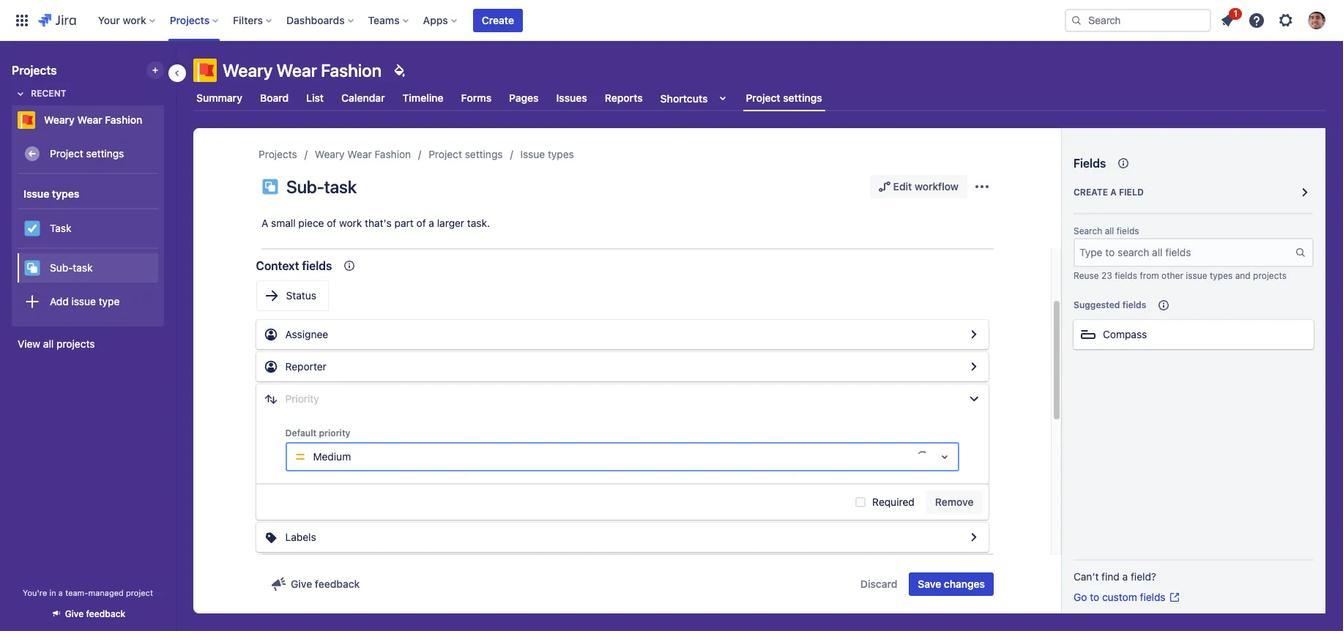 Task type: vqa. For each thing, say whether or not it's contained in the screenshot.
topmost Issue
yes



Task type: locate. For each thing, give the bounding box(es) containing it.
open field configuration image
[[965, 358, 983, 376], [965, 529, 983, 547]]

managed
[[88, 588, 124, 598]]

0 vertical spatial task
[[324, 177, 357, 197]]

0 vertical spatial open field configuration image
[[965, 358, 983, 376]]

issues link
[[554, 85, 590, 111]]

projects left filters
[[170, 14, 210, 26]]

project down timeline link
[[429, 148, 462, 160]]

1 horizontal spatial feedback
[[315, 578, 360, 591]]

part
[[395, 217, 414, 229]]

sub-task
[[286, 177, 357, 197], [50, 261, 93, 274]]

give feedback button down labels
[[262, 573, 369, 596]]

filters button
[[229, 8, 278, 32]]

1 horizontal spatial weary wear fashion link
[[315, 146, 411, 163]]

jira image
[[38, 11, 76, 29], [38, 11, 76, 29]]

give feedback
[[291, 578, 360, 591], [65, 609, 126, 620]]

set background color image
[[391, 62, 408, 79]]

1 vertical spatial work
[[339, 217, 362, 229]]

save changes
[[918, 578, 985, 591]]

2 horizontal spatial projects
[[259, 148, 297, 160]]

sub-task up the piece on the top left of the page
[[286, 177, 357, 197]]

0 horizontal spatial sub-
[[50, 261, 73, 274]]

projects inside dropdown button
[[170, 14, 210, 26]]

0 horizontal spatial all
[[43, 338, 54, 350]]

1 vertical spatial feedback
[[86, 609, 126, 620]]

0 horizontal spatial weary
[[44, 114, 75, 126]]

more information about the suggested fields image
[[1156, 297, 1173, 314]]

open field configuration image inside labels button
[[965, 529, 983, 547]]

give feedback down you're in a team-managed project
[[65, 609, 126, 620]]

recent
[[31, 88, 66, 99]]

fashion up calendar
[[321, 60, 382, 81]]

more information about the fields image
[[1115, 155, 1133, 172]]

more information about the context fields image
[[341, 257, 359, 275]]

save
[[918, 578, 942, 591]]

2 vertical spatial types
[[1210, 270, 1233, 281]]

feedback down labels
[[315, 578, 360, 591]]

0 vertical spatial give
[[291, 578, 312, 591]]

feedback down managed
[[86, 609, 126, 620]]

0 horizontal spatial project
[[50, 147, 83, 159]]

0 vertical spatial sub-
[[286, 177, 324, 197]]

task up a small piece of work that's part of a larger task. on the top of page
[[324, 177, 357, 197]]

0 vertical spatial wear
[[277, 60, 317, 81]]

1 horizontal spatial work
[[339, 217, 362, 229]]

priority
[[285, 393, 319, 405]]

1 horizontal spatial issue
[[1187, 270, 1208, 281]]

1 vertical spatial give feedback button
[[42, 602, 134, 626]]

give
[[291, 578, 312, 591], [65, 609, 84, 620]]

other
[[1162, 270, 1184, 281]]

0 horizontal spatial project settings link
[[18, 139, 158, 169]]

group
[[18, 174, 158, 325]]

project settings link down forms link
[[429, 146, 503, 163]]

task
[[324, 177, 357, 197], [73, 261, 93, 274]]

0 vertical spatial give feedback
[[291, 578, 360, 591]]

1 horizontal spatial create
[[1074, 187, 1109, 198]]

of right the piece on the top left of the page
[[327, 217, 337, 229]]

create inside button
[[482, 14, 514, 26]]

sub- right issue type icon
[[286, 177, 324, 197]]

appswitcher icon image
[[13, 11, 31, 29]]

0 horizontal spatial projects
[[56, 338, 95, 350]]

can't
[[1074, 571, 1099, 583]]

issue right add
[[71, 295, 96, 307]]

0 vertical spatial fashion
[[321, 60, 382, 81]]

add issue type button
[[18, 287, 158, 317]]

board link
[[257, 85, 292, 111]]

add to starred image
[[160, 111, 177, 129]]

work
[[123, 14, 146, 26], [339, 217, 362, 229]]

open field configuration image down remove button
[[965, 529, 983, 547]]

1 vertical spatial sub-task
[[50, 261, 93, 274]]

project down recent
[[50, 147, 83, 159]]

apps button
[[419, 8, 463, 32]]

create for create
[[482, 14, 514, 26]]

0 vertical spatial types
[[548, 148, 574, 160]]

weary wear fashion link down recent
[[12, 106, 158, 135]]

projects down add issue type
[[56, 338, 95, 350]]

all right view on the left of the page
[[43, 338, 54, 350]]

dashboards
[[287, 14, 345, 26]]

1 horizontal spatial settings
[[465, 148, 503, 160]]

labels
[[285, 531, 316, 544]]

weary wear fashion link
[[12, 106, 158, 135], [315, 146, 411, 163]]

1 horizontal spatial project
[[429, 148, 462, 160]]

sub-
[[286, 177, 324, 197], [50, 261, 73, 274]]

0 horizontal spatial feedback
[[86, 609, 126, 620]]

0 horizontal spatial issue
[[23, 187, 49, 200]]

issue up the task link
[[23, 187, 49, 200]]

types down issues link at top left
[[548, 148, 574, 160]]

weary wear fashion link down calendar link
[[315, 146, 411, 163]]

0 vertical spatial projects
[[1254, 270, 1287, 281]]

suggested
[[1074, 300, 1121, 311]]

medium
[[313, 451, 351, 463]]

types up task
[[52, 187, 79, 200]]

0 horizontal spatial issue
[[71, 295, 96, 307]]

1 vertical spatial issue
[[23, 187, 49, 200]]

project settings link down recent
[[18, 139, 158, 169]]

issue right other
[[1187, 270, 1208, 281]]

that's
[[365, 217, 392, 229]]

0 vertical spatial give feedback button
[[262, 573, 369, 596]]

open field configuration image for labels
[[965, 529, 983, 547]]

issue types down pages link
[[521, 148, 574, 160]]

all
[[1105, 226, 1115, 237], [43, 338, 54, 350]]

1 horizontal spatial of
[[417, 217, 426, 229]]

pages
[[509, 92, 539, 104]]

issue
[[1187, 270, 1208, 281], [71, 295, 96, 307]]

sub-task link
[[18, 254, 158, 283]]

0 vertical spatial weary wear fashion
[[223, 60, 382, 81]]

and
[[1236, 270, 1251, 281]]

1 horizontal spatial wear
[[277, 60, 317, 81]]

0 horizontal spatial wear
[[77, 114, 102, 126]]

issue
[[521, 148, 545, 160], [23, 187, 49, 200]]

give feedback down labels
[[291, 578, 360, 591]]

teams button
[[364, 8, 414, 32]]

all for view
[[43, 338, 54, 350]]

calendar link
[[339, 85, 388, 111]]

fashion down calendar link
[[375, 148, 411, 160]]

give down 'team-'
[[65, 609, 84, 620]]

weary wear fashion up list
[[223, 60, 382, 81]]

create a field
[[1074, 187, 1144, 198]]

0 vertical spatial feedback
[[315, 578, 360, 591]]

of
[[327, 217, 337, 229], [417, 217, 426, 229]]

create right apps dropdown button
[[482, 14, 514, 26]]

tab list
[[185, 85, 1335, 111]]

issue for issue types link
[[521, 148, 545, 160]]

a left field
[[1111, 187, 1117, 198]]

2 horizontal spatial weary
[[315, 148, 345, 160]]

1 open field configuration image from the top
[[965, 358, 983, 376]]

project right shortcuts popup button
[[746, 91, 781, 104]]

to
[[1090, 591, 1100, 604]]

issue types
[[521, 148, 574, 160], [23, 187, 79, 200]]

1 horizontal spatial weary
[[223, 60, 273, 81]]

settings
[[783, 91, 823, 104], [86, 147, 124, 159], [465, 148, 503, 160]]

collapse recent projects image
[[12, 85, 29, 103]]

sub- up add
[[50, 261, 73, 274]]

of right part
[[417, 217, 426, 229]]

1 vertical spatial types
[[52, 187, 79, 200]]

dashboards button
[[282, 8, 360, 32]]

0 vertical spatial work
[[123, 14, 146, 26]]

1 horizontal spatial give
[[291, 578, 312, 591]]

fields
[[1117, 226, 1140, 237], [302, 259, 332, 273], [1115, 270, 1138, 281], [1123, 300, 1147, 311], [1140, 591, 1166, 604]]

work left 'that's'
[[339, 217, 362, 229]]

your
[[98, 14, 120, 26]]

2 vertical spatial wear
[[348, 148, 372, 160]]

0 vertical spatial projects
[[170, 14, 210, 26]]

all right search
[[1105, 226, 1115, 237]]

fields down field
[[1117, 226, 1140, 237]]

0 horizontal spatial issue types
[[23, 187, 79, 200]]

teams
[[368, 14, 400, 26]]

0 vertical spatial sub-task
[[286, 177, 357, 197]]

1 horizontal spatial issue
[[521, 148, 545, 160]]

go to custom fields
[[1074, 591, 1166, 604]]

create
[[482, 14, 514, 26], [1074, 187, 1109, 198]]

a left larger
[[429, 217, 434, 229]]

2 vertical spatial projects
[[259, 148, 297, 160]]

fields
[[1074, 157, 1107, 170]]

1 vertical spatial create
[[1074, 187, 1109, 198]]

0 vertical spatial issue types
[[521, 148, 574, 160]]

a
[[1111, 187, 1117, 198], [429, 217, 434, 229], [1123, 571, 1129, 583], [58, 588, 63, 598]]

weary wear fashion down calendar link
[[315, 148, 411, 160]]

fashion
[[321, 60, 382, 81], [105, 114, 142, 126], [375, 148, 411, 160]]

1 horizontal spatial types
[[548, 148, 574, 160]]

issue types up task
[[23, 187, 79, 200]]

1 vertical spatial all
[[43, 338, 54, 350]]

open image
[[936, 448, 954, 466]]

projects up recent
[[12, 64, 57, 77]]

0 horizontal spatial create
[[482, 14, 514, 26]]

feedback
[[315, 578, 360, 591], [86, 609, 126, 620]]

custom
[[1103, 591, 1138, 604]]

weary up board
[[223, 60, 273, 81]]

give feedback button down you're in a team-managed project
[[42, 602, 134, 626]]

board
[[260, 92, 289, 104]]

weary wear fashion
[[223, 60, 382, 81], [44, 114, 142, 126], [315, 148, 411, 160]]

0 horizontal spatial give
[[65, 609, 84, 620]]

give down labels
[[291, 578, 312, 591]]

projects button
[[165, 8, 224, 32]]

issue down pages link
[[521, 148, 545, 160]]

create button
[[473, 8, 523, 32]]

fields left more information about the suggested fields icon
[[1123, 300, 1147, 311]]

1 vertical spatial wear
[[77, 114, 102, 126]]

sub-task up add
[[50, 261, 93, 274]]

create down fields
[[1074, 187, 1109, 198]]

0 horizontal spatial work
[[123, 14, 146, 26]]

view
[[18, 338, 40, 350]]

all for search
[[1105, 226, 1115, 237]]

0 vertical spatial create
[[482, 14, 514, 26]]

issue types link
[[521, 146, 574, 163]]

reuse
[[1074, 270, 1100, 281]]

fields inside go to custom fields "link"
[[1140, 591, 1166, 604]]

task up add issue type
[[73, 261, 93, 274]]

0 horizontal spatial of
[[327, 217, 337, 229]]

weary wear fashion down recent
[[44, 114, 142, 126]]

1 horizontal spatial all
[[1105, 226, 1115, 237]]

required
[[873, 496, 915, 508]]

0 vertical spatial weary wear fashion link
[[12, 106, 158, 135]]

1 vertical spatial open field configuration image
[[965, 529, 983, 547]]

weary right projects link
[[315, 148, 345, 160]]

1 horizontal spatial projects
[[170, 14, 210, 26]]

projects
[[1254, 270, 1287, 281], [56, 338, 95, 350]]

give for bottommost the "give feedback" button
[[65, 609, 84, 620]]

0 vertical spatial issue
[[521, 148, 545, 160]]

compass
[[1103, 328, 1148, 341]]

1 horizontal spatial sub-
[[286, 177, 324, 197]]

2 vertical spatial fashion
[[375, 148, 411, 160]]

fashion left add to starred image at the top left
[[105, 114, 142, 126]]

0 vertical spatial all
[[1105, 226, 1115, 237]]

1 vertical spatial fashion
[[105, 114, 142, 126]]

0 horizontal spatial give feedback
[[65, 609, 126, 620]]

projects up issue type icon
[[259, 148, 297, 160]]

add issue type
[[50, 295, 120, 307]]

timeline
[[403, 92, 444, 104]]

projects
[[170, 14, 210, 26], [12, 64, 57, 77], [259, 148, 297, 160]]

give for right the "give feedback" button
[[291, 578, 312, 591]]

1 vertical spatial task
[[73, 261, 93, 274]]

1 vertical spatial sub-
[[50, 261, 73, 274]]

work right the your
[[123, 14, 146, 26]]

0 horizontal spatial task
[[73, 261, 93, 274]]

1 vertical spatial issue
[[71, 295, 96, 307]]

2 open field configuration image from the top
[[965, 529, 983, 547]]

notifications image
[[1219, 11, 1237, 29]]

open field configuration image for reporter
[[965, 358, 983, 376]]

open field configuration image inside reporter button
[[965, 358, 983, 376]]

weary down recent
[[44, 114, 75, 126]]

changes
[[944, 578, 985, 591]]

default
[[285, 428, 317, 439]]

fields left this link will be opened in a new tab image
[[1140, 591, 1166, 604]]

issue inside group
[[23, 187, 49, 200]]

banner
[[0, 0, 1344, 41]]

in
[[49, 588, 56, 598]]

0 horizontal spatial give feedback button
[[42, 602, 134, 626]]

types left 'and'
[[1210, 270, 1233, 281]]

2 vertical spatial weary
[[315, 148, 345, 160]]

open field configuration image up close field configuration icon at the right
[[965, 358, 983, 376]]

projects right 'and'
[[1254, 270, 1287, 281]]

wear
[[277, 60, 317, 81], [77, 114, 102, 126], [348, 148, 372, 160]]

2 horizontal spatial project
[[746, 91, 781, 104]]

this link will be opened in a new tab image
[[1169, 592, 1181, 604]]

primary element
[[9, 0, 1065, 41]]

list link
[[303, 85, 327, 111]]

0 vertical spatial issue
[[1187, 270, 1208, 281]]

1 vertical spatial projects
[[56, 338, 95, 350]]



Task type: describe. For each thing, give the bounding box(es) containing it.
discard button
[[852, 573, 907, 596]]

create for create a field
[[1074, 187, 1109, 198]]

edit workflow
[[894, 180, 959, 193]]

task link
[[18, 214, 158, 243]]

remove
[[936, 496, 974, 508]]

search image
[[1071, 14, 1083, 26]]

search
[[1074, 226, 1103, 237]]

priority
[[319, 428, 351, 439]]

a right find
[[1123, 571, 1129, 583]]

help image
[[1249, 11, 1266, 29]]

2 horizontal spatial project settings
[[746, 91, 823, 104]]

summary
[[196, 92, 243, 104]]

issue type icon image
[[262, 178, 279, 196]]

default priority
[[285, 428, 351, 439]]

sub- inside sub-task link
[[50, 261, 73, 274]]

suggested fields
[[1074, 300, 1147, 311]]

2 of from the left
[[417, 217, 426, 229]]

more options image
[[974, 178, 991, 196]]

shortcuts button
[[658, 85, 735, 111]]

1 horizontal spatial projects
[[1254, 270, 1287, 281]]

status
[[286, 289, 316, 302]]

discard
[[861, 578, 898, 591]]

workflow
[[915, 180, 959, 193]]

search all fields
[[1074, 226, 1140, 237]]

1 horizontal spatial give feedback button
[[262, 573, 369, 596]]

labels button
[[256, 523, 989, 552]]

open field configuration image
[[965, 326, 983, 344]]

tab list containing project settings
[[185, 85, 1335, 111]]

field?
[[1131, 571, 1157, 583]]

1
[[1234, 8, 1238, 19]]

calendar
[[342, 92, 385, 104]]

pages link
[[506, 85, 542, 111]]

your profile and settings image
[[1309, 11, 1326, 29]]

0 vertical spatial weary
[[223, 60, 273, 81]]

from
[[1140, 270, 1160, 281]]

0 horizontal spatial weary wear fashion link
[[12, 106, 158, 135]]

1 vertical spatial issue types
[[23, 187, 79, 200]]

context
[[256, 259, 299, 273]]

task
[[50, 222, 71, 234]]

settings image
[[1278, 11, 1295, 29]]

edit workflow button
[[870, 175, 968, 199]]

0 horizontal spatial sub-task
[[50, 261, 93, 274]]

reuse 23 fields from other issue types and projects
[[1074, 270, 1287, 281]]

a small piece of work that's part of a larger task.
[[262, 217, 490, 229]]

fields left more information about the context fields 'icon'
[[302, 259, 332, 273]]

1 vertical spatial weary
[[44, 114, 75, 126]]

types inside issue types link
[[548, 148, 574, 160]]

1 horizontal spatial task
[[324, 177, 357, 197]]

view all projects
[[18, 338, 95, 350]]

1 horizontal spatial project settings
[[429, 148, 503, 160]]

larger
[[437, 217, 465, 229]]

list
[[306, 92, 324, 104]]

apps
[[423, 14, 448, 26]]

reporter button
[[256, 352, 989, 382]]

assignee button
[[256, 320, 989, 350]]

a
[[262, 217, 268, 229]]

can't find a field?
[[1074, 571, 1157, 583]]

fields right "23"
[[1115, 270, 1138, 281]]

piece
[[299, 217, 324, 229]]

project
[[126, 588, 153, 598]]

issues
[[557, 92, 587, 104]]

issue inside button
[[71, 295, 96, 307]]

1 horizontal spatial sub-task
[[286, 177, 357, 197]]

projects link
[[259, 146, 297, 163]]

remove button
[[927, 491, 983, 514]]

shortcuts
[[661, 92, 708, 104]]

summary link
[[193, 85, 245, 111]]

issue for group containing issue types
[[23, 187, 49, 200]]

find
[[1102, 571, 1120, 583]]

you're in a team-managed project
[[23, 588, 153, 598]]

team-
[[65, 588, 88, 598]]

1 of from the left
[[327, 217, 337, 229]]

1 horizontal spatial give feedback
[[291, 578, 360, 591]]

projects for 'projects' dropdown button
[[170, 14, 210, 26]]

go to custom fields link
[[1074, 591, 1181, 605]]

task.
[[467, 217, 490, 229]]

1 horizontal spatial project settings link
[[429, 146, 503, 163]]

2 horizontal spatial settings
[[783, 91, 823, 104]]

banner containing your work
[[0, 0, 1344, 41]]

a right in
[[58, 588, 63, 598]]

edit
[[894, 180, 912, 193]]

Search field
[[1065, 8, 1212, 32]]

23
[[1102, 270, 1113, 281]]

reporter
[[285, 360, 327, 373]]

forms
[[461, 92, 492, 104]]

your work button
[[94, 8, 161, 32]]

create project image
[[149, 64, 161, 76]]

2 vertical spatial weary wear fashion
[[315, 148, 411, 160]]

view all projects link
[[12, 331, 164, 358]]

work inside your work dropdown button
[[123, 14, 146, 26]]

projects inside view all projects link
[[56, 338, 95, 350]]

you're
[[23, 588, 47, 598]]

group containing issue types
[[18, 174, 158, 325]]

1 vertical spatial give feedback
[[65, 609, 126, 620]]

add
[[50, 295, 69, 307]]

add issue type image
[[23, 293, 41, 311]]

field
[[1120, 187, 1144, 198]]

filters
[[233, 14, 263, 26]]

0 horizontal spatial settings
[[86, 147, 124, 159]]

1 horizontal spatial issue types
[[521, 148, 574, 160]]

0 horizontal spatial project settings
[[50, 147, 124, 159]]

type
[[99, 295, 120, 307]]

reports
[[605, 92, 643, 104]]

2 horizontal spatial types
[[1210, 270, 1233, 281]]

context fields
[[256, 259, 332, 273]]

save changes button
[[910, 573, 994, 596]]

timeline link
[[400, 85, 447, 111]]

1 vertical spatial projects
[[12, 64, 57, 77]]

close field configuration image
[[965, 391, 983, 408]]

1 vertical spatial weary wear fashion link
[[315, 146, 411, 163]]

projects for projects link
[[259, 148, 297, 160]]

your work
[[98, 14, 146, 26]]

go
[[1074, 591, 1088, 604]]

2 horizontal spatial wear
[[348, 148, 372, 160]]

1 vertical spatial weary wear fashion
[[44, 114, 142, 126]]

forms link
[[458, 85, 495, 111]]

Type to search all fields text field
[[1076, 240, 1295, 266]]

compass button
[[1074, 320, 1314, 349]]



